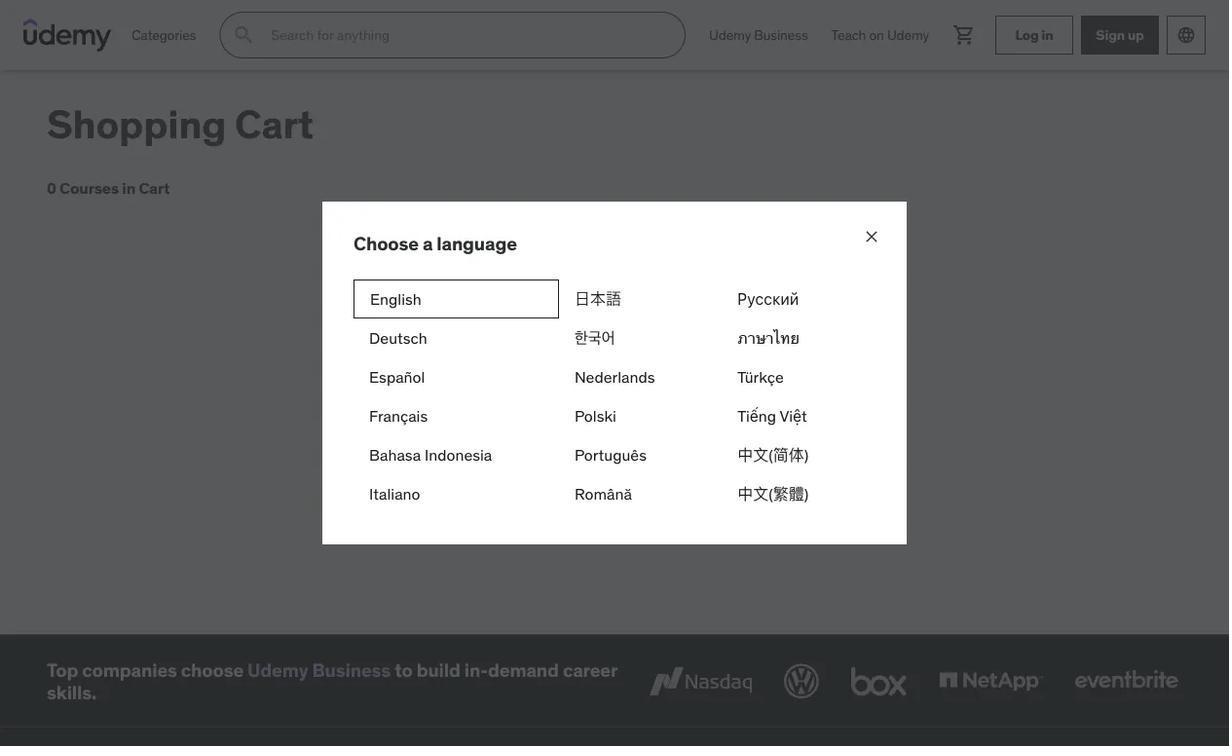 Task type: vqa. For each thing, say whether or not it's contained in the screenshot.
'301'
no



Task type: describe. For each thing, give the bounding box(es) containing it.
italiano
[[369, 484, 421, 504]]

on
[[870, 26, 885, 44]]

français
[[369, 406, 428, 426]]

teach on udemy link
[[820, 12, 941, 58]]

0 horizontal spatial udemy business link
[[248, 658, 391, 682]]

bahasa indonesia
[[369, 445, 492, 465]]

teach on udemy
[[832, 26, 930, 44]]

日本語 link
[[559, 280, 722, 319]]

indonesia
[[425, 445, 492, 465]]

cart
[[474, 428, 501, 448]]

top
[[47, 658, 78, 682]]

choose a language image
[[1177, 25, 1197, 45]]

русский link
[[722, 280, 876, 319]]

0 courses in cart
[[47, 178, 170, 198]]

eventbrite image
[[1071, 660, 1183, 703]]

skills.
[[47, 681, 97, 704]]

polski
[[575, 406, 617, 426]]

한국어 link
[[559, 319, 722, 358]]

your cart is empty. keep shopping to find a course!
[[439, 428, 791, 448]]

submit search image
[[232, 23, 256, 47]]

bahasa indonesia link
[[354, 436, 559, 475]]

română link
[[559, 475, 722, 514]]

box image
[[847, 660, 912, 703]]

中文(简体)
[[738, 445, 809, 465]]

find
[[697, 428, 724, 448]]

course!
[[739, 428, 791, 448]]

tiếng việt
[[738, 406, 808, 426]]

demand
[[488, 658, 559, 682]]

中文(繁體)
[[738, 484, 809, 504]]

中文(繁體) link
[[722, 475, 876, 514]]

your
[[439, 428, 470, 448]]

teach
[[832, 26, 867, 44]]

nederlands link
[[559, 358, 722, 397]]

1 vertical spatial business
[[312, 658, 391, 682]]

русский
[[738, 289, 799, 309]]

italiano link
[[354, 475, 559, 514]]

español link
[[354, 358, 559, 397]]

ภาษาไทย link
[[722, 319, 876, 358]]

up
[[1128, 26, 1145, 43]]

sign up
[[1097, 26, 1145, 43]]

中文(简体) link
[[722, 436, 876, 475]]

ภาษาไทย
[[738, 328, 800, 348]]

a inside dialog
[[423, 232, 433, 255]]

choose
[[354, 232, 419, 255]]



Task type: locate. For each thing, give the bounding box(es) containing it.
0 horizontal spatial udemy
[[248, 658, 308, 682]]

shopping
[[611, 428, 676, 448], [601, 486, 670, 506]]

0 vertical spatial to
[[679, 428, 693, 448]]

career
[[563, 658, 618, 682]]

cart down submit search icon
[[235, 100, 314, 149]]

português
[[575, 445, 647, 465]]

1 vertical spatial shopping
[[601, 486, 670, 506]]

bahasa
[[369, 445, 421, 465]]

a
[[423, 232, 433, 255], [727, 428, 736, 448]]

in right log
[[1042, 26, 1054, 43]]

in-
[[465, 658, 488, 682]]

empty.
[[520, 428, 567, 448]]

cart right courses
[[139, 178, 170, 198]]

deutsch link
[[354, 319, 559, 358]]

shopping cart
[[47, 100, 314, 149]]

cart
[[235, 100, 314, 149], [139, 178, 170, 198]]

build
[[417, 658, 461, 682]]

日本語
[[575, 289, 622, 309]]

0 vertical spatial udemy business link
[[698, 12, 820, 58]]

keep shopping
[[560, 486, 670, 506]]

courses
[[60, 178, 119, 198]]

polski link
[[559, 397, 722, 436]]

log in link
[[996, 16, 1074, 55]]

udemy image
[[23, 19, 112, 52]]

a right choose
[[423, 232, 433, 255]]

0 horizontal spatial in
[[122, 178, 136, 198]]

nasdaq image
[[645, 660, 757, 703]]

1 vertical spatial a
[[727, 428, 736, 448]]

business left build
[[312, 658, 391, 682]]

1 vertical spatial to
[[395, 658, 413, 682]]

keep down the 'português'
[[560, 486, 598, 506]]

français link
[[354, 397, 559, 436]]

română
[[575, 484, 632, 504]]

to left build
[[395, 658, 413, 682]]

shopping
[[47, 100, 226, 149]]

deutsch
[[369, 328, 428, 348]]

is
[[505, 428, 517, 448]]

in inside the log in link
[[1042, 26, 1054, 43]]

companies
[[82, 658, 177, 682]]

english
[[370, 289, 422, 309]]

sign up link
[[1082, 16, 1160, 55]]

1 horizontal spatial in
[[1042, 26, 1054, 43]]

tiếng
[[738, 406, 777, 426]]

to build in-demand career skills.
[[47, 658, 618, 704]]

log
[[1016, 26, 1039, 43]]

1 horizontal spatial business
[[755, 26, 808, 44]]

0 horizontal spatial to
[[395, 658, 413, 682]]

español
[[369, 367, 425, 387]]

1 horizontal spatial udemy business link
[[698, 12, 820, 58]]

2 horizontal spatial udemy
[[888, 26, 930, 44]]

0 vertical spatial in
[[1042, 26, 1054, 43]]

log in
[[1016, 26, 1054, 43]]

0
[[47, 178, 56, 198]]

tiếng việt link
[[722, 397, 876, 436]]

português link
[[559, 436, 722, 475]]

sign
[[1097, 26, 1126, 43]]

keep
[[571, 428, 607, 448], [560, 486, 598, 506]]

1 horizontal spatial udemy
[[710, 26, 752, 44]]

0 vertical spatial cart
[[235, 100, 314, 149]]

keep down polski
[[571, 428, 607, 448]]

1 horizontal spatial cart
[[235, 100, 314, 149]]

a right the find
[[727, 428, 736, 448]]

0 horizontal spatial cart
[[139, 178, 170, 198]]

keep shopping link
[[549, 473, 681, 520]]

1 vertical spatial cart
[[139, 178, 170, 198]]

language
[[437, 232, 517, 255]]

choose
[[181, 658, 244, 682]]

top companies choose udemy business
[[47, 658, 391, 682]]

türkçe link
[[722, 358, 876, 397]]

udemy business
[[710, 26, 808, 44]]

english link
[[354, 280, 559, 319]]

1 horizontal spatial to
[[679, 428, 693, 448]]

0 horizontal spatial business
[[312, 658, 391, 682]]

choose a language dialog
[[323, 202, 907, 545]]

in
[[1042, 26, 1054, 43], [122, 178, 136, 198]]

1 horizontal spatial a
[[727, 428, 736, 448]]

to left the find
[[679, 428, 693, 448]]

nederlands
[[575, 367, 655, 387]]

shopping down português link
[[601, 486, 670, 506]]

udemy
[[710, 26, 752, 44], [888, 26, 930, 44], [248, 658, 308, 682]]

business left teach
[[755, 26, 808, 44]]

việt
[[780, 406, 808, 426]]

udemy business link
[[698, 12, 820, 58], [248, 658, 391, 682]]

choose a language
[[354, 232, 517, 255]]

한국어
[[575, 328, 615, 348]]

0 vertical spatial shopping
[[611, 428, 676, 448]]

to
[[679, 428, 693, 448], [395, 658, 413, 682]]

0 vertical spatial a
[[423, 232, 433, 255]]

1 vertical spatial udemy business link
[[248, 658, 391, 682]]

0 vertical spatial business
[[755, 26, 808, 44]]

türkçe
[[738, 367, 784, 387]]

0 horizontal spatial a
[[423, 232, 433, 255]]

to inside to build in-demand career skills.
[[395, 658, 413, 682]]

0 vertical spatial keep
[[571, 428, 607, 448]]

shopping down polski
[[611, 428, 676, 448]]

close modal image
[[862, 227, 882, 247]]

1 vertical spatial in
[[122, 178, 136, 198]]

in right courses
[[122, 178, 136, 198]]

1 vertical spatial keep
[[560, 486, 598, 506]]

volkswagen image
[[781, 660, 823, 703]]

business
[[755, 26, 808, 44], [312, 658, 391, 682]]

netapp image
[[936, 660, 1048, 703]]



